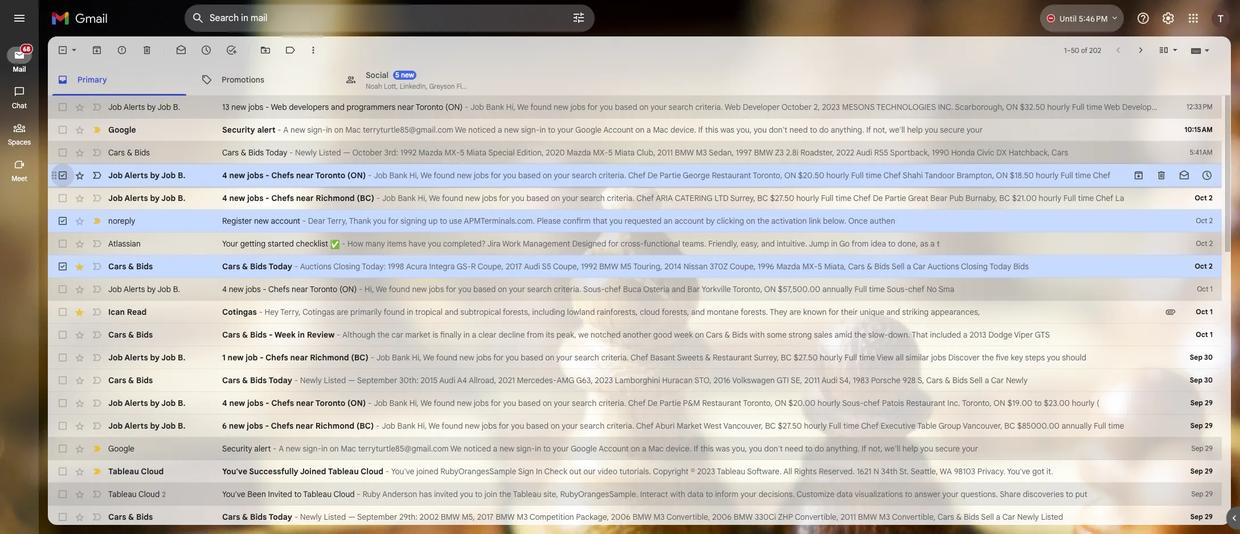 Task type: describe. For each thing, give the bounding box(es) containing it.
buca
[[623, 284, 641, 295]]

sign- up sign
[[516, 444, 535, 454]]

touring,
[[633, 261, 662, 272]]

$18.50
[[1010, 170, 1034, 181]]

2 horizontal spatial mx-
[[802, 261, 818, 272]]

12:33 pm
[[1187, 103, 1213, 111]]

(bc) for 4 new jobs - chefs near richmond (bc)
[[357, 193, 374, 203]]

restaurant for george
[[712, 170, 751, 181]]

copyright
[[653, 467, 689, 477]]

bmw up george at right top
[[675, 148, 694, 158]]

5 left special
[[460, 148, 464, 158]]

steps
[[1025, 353, 1045, 363]]

cars & bids today - newly listed — september 30th: 2015 audi a4 allroad, 2021 mercedes-amg g63, 2023 lamborghini huracan sto, 2016 volkswagen gti se, 2011 audi s4, 1983 porsche 928 s, cars & bids sell a car newly
[[222, 375, 1028, 386]]

34th
[[881, 467, 898, 477]]

1 horizontal spatial mx-
[[593, 148, 608, 158]]

sign
[[518, 467, 534, 477]]

basant
[[650, 353, 675, 363]]

privacy.
[[977, 467, 1005, 477]]

mesons
[[842, 102, 875, 112]]

tableau down sign
[[513, 489, 541, 500]]

included
[[930, 330, 961, 340]]

labels image
[[285, 44, 296, 56]]

full down (
[[1094, 421, 1106, 431]]

sep for job bank hi, we found new jobs for you based on your search criteria. chef de partie p&m restaurant toronto, on $20.00 hourly sous-chef patois restaurant inc. toronto, on $19.00 to $23.00 hourly (
[[1190, 399, 1203, 407]]

$19.00
[[1007, 398, 1032, 408]]

sep 29 for 6 new jobs - chefs near richmond (bc) - job bank hi, we found new jobs for you based on your search criteria. chef aburi market west vancouver, bc $27.50 hourly full time chef executive table group vancouver, bc $85000.00 annually full time
[[1190, 422, 1213, 430]]

full up s4,
[[845, 353, 857, 363]]

the left 'five'
[[982, 353, 994, 363]]

1998
[[388, 261, 404, 272]]

17 row from the top
[[48, 460, 1222, 483]]

register new account - dear terry, thank you for signing up to use apmterminals.com. please confirm that you requested an account by clicking on the activation link below. once authen
[[222, 216, 895, 226]]

2 web from the left
[[725, 102, 741, 112]]

to right idea
[[888, 239, 896, 249]]

full right $18.50 on the right top of page
[[1061, 170, 1073, 181]]

sep 29 for cars & bids today - newly listed — september 29th: 2002 bmw m5, 2017 bmw m3 competition package, 2006 bmw m3 convertible, 2006 bmw 330ci zhp convertible, 2011 bmw m3 convertible, cars & bids sell a car newly listed
[[1190, 513, 1213, 521]]

13 row from the top
[[48, 369, 1222, 392]]

in right week
[[298, 330, 305, 340]]

0 horizontal spatial 2017
[[477, 512, 494, 522]]

clicking
[[717, 216, 744, 226]]

checklist
[[296, 239, 328, 249]]

bmw left the "330ci" at right bottom
[[734, 512, 753, 522]]

search for p&m
[[572, 398, 597, 408]]

✅ image
[[330, 240, 340, 249]]

seattle,
[[911, 467, 938, 477]]

3 web from the left
[[1104, 102, 1120, 112]]

b. for 6 new jobs - chefs near richmond (bc) - job bank hi, we found new jobs for you based on your search criteria. chef aburi market west vancouver, bc $27.50 hourly full time chef executive table group vancouver, bc $85000.00 annually full time
[[178, 421, 185, 431]]

16 row from the top
[[48, 437, 1222, 460]]

if down mesons
[[866, 125, 871, 135]]

$32.50
[[1020, 102, 1045, 112]]

similar
[[906, 353, 929, 363]]

today for newly listed — october 3rd: 1992 mazda mx-5 miata special edition, 2020 mazda mx-5 miata club, 2011 bmw m3 sedan, 1997 bmw z3 2.8i roadster, 2022 audi rs5 sportback, 1990 honda civic dx hatchback, cars
[[266, 148, 287, 158]]

not, for sep 29
[[869, 444, 883, 454]]

alerts for 4 new jobs - chefs near toronto (on) - hi, we found new jobs for you based on your search criteria. sous-chef buca osteria and bar yorkville toronto, on $57,500.00 annually full time sous-chef no sma
[[124, 284, 145, 295]]

1 vertical spatial de
[[873, 193, 883, 203]]

it.
[[1046, 467, 1053, 477]]

sales
[[814, 330, 833, 340]]

29 for 4 new jobs - chefs near toronto (on) - job bank hi, we found new jobs for you based on your search criteria. chef de partie p&m restaurant toronto, on $20.00 hourly sous-chef patois restaurant inc. toronto, on $19.00 to $23.00 hourly (
[[1205, 399, 1213, 407]]

2 developer from the left
[[1122, 102, 1159, 112]]

30 for cars & bids today - newly listed — september 30th: 2015 audi a4 allroad, 2021 mercedes-amg g63, 2023 lamborghini huracan sto, 2016 volkswagen gti se, 2011 audi s4, 1983 porsche 928 s, cars & bids sell a car newly
[[1204, 376, 1213, 385]]

1 2006 from the left
[[611, 512, 630, 522]]

bc right the "ltd"
[[757, 193, 768, 203]]

oct for 4 new jobs - chefs near toronto (on) - hi, we found new jobs for you based on your search criteria. sous-chef buca osteria and bar yorkville toronto, on $57,500.00 annually full time sous-chef no sma
[[1197, 285, 1208, 293]]

sep for a new sign-in on mac terryturtle85@gmail.com we noticed a new sign-in to your google account on a mac device. if this was you, you don't need to do anything. if not, we'll help you secure your
[[1191, 444, 1204, 453]]

amg
[[557, 375, 574, 386]]

bc up software.
[[765, 421, 776, 431]]

alerts for 13 new jobs - web developers and programmers  near toronto (on) - job bank hi, we found new jobs for you based on your search criteria. web developer october 2, 2023 mesons technologies inc. scarborough, on $32.50 hourly full time web developer october 2, 2023
[[124, 102, 145, 112]]

cloud down tableau cloud
[[138, 489, 160, 499]]

5 new
[[395, 70, 414, 79]]

montane
[[707, 307, 739, 317]]

you, for sep 29
[[732, 444, 747, 454]]

more image
[[308, 44, 319, 56]]

b. for 4 new jobs - chefs near toronto (on) - hi, we found new jobs for you based on your search criteria. sous-chef buca osteria and bar yorkville toronto, on $57,500.00 annually full time sous-chef no sma
[[173, 284, 180, 295]]

bmw left z3
[[754, 148, 773, 158]]

found up "edition,"
[[530, 102, 552, 112]]

you, for 10:15 am
[[737, 125, 752, 135]]

audi left s4,
[[822, 375, 838, 386]]

by for 4 new jobs - chefs near toronto (on) - hi, we found new jobs for you based on your search criteria. sous-chef buca osteria and bar yorkville toronto, on $57,500.00 annually full time sous-chef no sma
[[147, 284, 156, 295]]

terryturtle85@gmail.com for 10:15 am
[[363, 125, 453, 135]]

hourly down $20.00
[[804, 421, 827, 431]]

1 auctions from the left
[[300, 261, 332, 272]]

main content containing social
[[48, 36, 1231, 534]]

near for job bank hi, we found new jobs for you based on your search criteria. chef aria catering ltd surrey, bc $27.50 hourly full time chef de partie great bear pub burnaby, bc $21.00 hourly full time chef la
[[296, 193, 314, 203]]

0 horizontal spatial october
[[352, 148, 382, 158]]

full up reserved.
[[829, 421, 841, 431]]

porsche
[[871, 375, 901, 386]]

$20.00
[[788, 398, 816, 408]]

sep 30 for 1 new job - chefs near richmond (bc) - job bank hi, we found new jobs for you based on your search criteria. chef basant sweets & restaurant surrey, bc $27.50 hourly full time view all similar jobs discover the five key steps you should
[[1190, 353, 1213, 362]]

notched
[[591, 330, 621, 340]]

criteria. for ltd
[[607, 193, 635, 203]]

hourly right $21.00
[[1039, 193, 1062, 203]]

sep for job bank hi, we found new jobs for you based on your search criteria. chef basant sweets & restaurant surrey, bc $27.50 hourly full time view all similar jobs discover the five key steps you should
[[1190, 353, 1203, 362]]

sep 30 for cars & bids today - newly listed — september 30th: 2015 audi a4 allroad, 2021 mercedes-amg g63, 2023 lamborghini huracan sto, 2016 volkswagen gti se, 2011 audi s4, 1983 porsche 928 s, cars & bids sell a car newly
[[1190, 376, 1213, 385]]

criteria. for p&m
[[599, 398, 626, 408]]

nissan
[[684, 261, 708, 272]]

and down bar
[[691, 307, 705, 317]]

all
[[896, 353, 904, 363]]

2 row from the top
[[48, 118, 1222, 141]]

main menu image
[[13, 11, 26, 25]]

aria
[[656, 193, 673, 203]]

restaurant for p&m
[[702, 398, 741, 408]]

richmond for 6 new jobs - chefs near richmond (bc)
[[315, 421, 354, 431]]

hey
[[265, 307, 279, 317]]

striking
[[902, 307, 929, 317]]

2023 left mesons
[[822, 102, 840, 112]]

move to image
[[260, 44, 271, 56]]

job alerts by job b. for 4 new jobs - chefs near toronto (on) - job bank hi, we found new jobs for you based on your search criteria. chef de partie george restaurant toronto, on $20.50 hourly full time chef shahi tandoor brampton, on $18.50 hourly full time chef
[[108, 170, 185, 181]]

on left $18.50 on the right top of page
[[996, 170, 1008, 181]]

shahi
[[903, 170, 923, 181]]

— for 29th:
[[348, 512, 355, 522]]

your
[[222, 239, 238, 249]]

to right up
[[440, 216, 447, 226]]

sign- up joined
[[303, 444, 321, 454]]

1 vertical spatial with
[[670, 489, 685, 500]]

m3 down you've been invited to tableau cloud - ruby anderson has invited you to join the tableau site, rubyorangessample. interact with data to inform your decisions. customize data visualizations to answer your questions. share discoveries to put
[[654, 512, 665, 522]]

to up roadster,
[[810, 125, 817, 135]]

secure for sep 29
[[935, 444, 960, 454]]

hourly right $32.50 on the right top
[[1047, 102, 1070, 112]]

full up below.
[[821, 193, 834, 203]]

read
[[127, 307, 147, 317]]

in up "edition,"
[[540, 125, 546, 135]]

executive
[[881, 421, 916, 431]]

1 vertical spatial partie
[[885, 193, 906, 203]]

2 coupe, from the left
[[553, 261, 579, 272]]

2 horizontal spatial chef
[[908, 284, 925, 295]]

©
[[691, 467, 695, 477]]

1 horizontal spatial chef
[[864, 398, 880, 408]]

18 row from the top
[[48, 483, 1222, 506]]

don't for 10:15 am
[[769, 125, 787, 135]]

found down 1998
[[389, 284, 410, 295]]

questions.
[[961, 489, 998, 500]]

mail heading
[[0, 65, 39, 74]]

and right tropical
[[445, 307, 458, 317]]

12 row from the top
[[48, 346, 1222, 369]]

1 vertical spatial terry,
[[280, 307, 301, 317]]

chat
[[12, 101, 27, 110]]

if up '1621'
[[862, 444, 866, 454]]

2 2006 from the left
[[712, 512, 732, 522]]

gts
[[1035, 330, 1050, 340]]

criteria. up sedan,
[[695, 102, 723, 112]]

partie for $20.50
[[660, 170, 681, 181]]

rights
[[794, 467, 817, 477]]

integra
[[429, 261, 455, 272]]

bank for job bank hi, we found new jobs for you based on your search criteria. chef aria catering ltd surrey, bc $27.50 hourly full time chef de partie great bear pub burnaby, bc $21.00 hourly full time chef la
[[398, 193, 416, 203]]

1 vancouver, from the left
[[723, 421, 763, 431]]

based for p&m
[[518, 398, 541, 408]]

0 vertical spatial 2011
[[657, 148, 673, 158]]

1 miata from the left
[[466, 148, 486, 158]]

hourly right $18.50 on the right top of page
[[1036, 170, 1059, 181]]

search in mail image
[[188, 8, 208, 28]]

2 vertical spatial 2011
[[841, 512, 856, 522]]

settings image
[[1162, 11, 1175, 25]]

in up in at the left of the page
[[535, 444, 541, 454]]

dx
[[996, 148, 1007, 158]]

tableau up tableau cloud 2 at the left of page
[[108, 467, 139, 477]]

bmw down interact
[[633, 512, 652, 522]]

2 horizontal spatial mazda
[[776, 261, 800, 272]]

2 account from the left
[[675, 216, 704, 226]]

0 vertical spatial surrey,
[[730, 193, 755, 203]]

security for 10:15 am
[[222, 125, 255, 135]]

catering
[[675, 193, 713, 203]]

select input tool image
[[1204, 46, 1211, 54]]

2 forests, from the left
[[662, 307, 689, 317]]

key
[[1011, 353, 1023, 363]]

and right unique
[[886, 307, 900, 317]]

bmw left the m5 at right
[[599, 261, 618, 272]]

terryturtle85@gmail.com for sep 29
[[358, 444, 449, 454]]

m5,
[[462, 512, 475, 522]]

2020
[[546, 148, 565, 158]]

29th:
[[399, 512, 418, 522]]

help for sep 29
[[902, 444, 918, 454]]

viper
[[1014, 330, 1033, 340]]

september for 29th:
[[357, 512, 397, 522]]

if up the ©
[[694, 444, 698, 454]]

to right $19.00
[[1034, 398, 1042, 408]]

sep 29 for 4 new jobs - chefs near toronto (on) - job bank hi, we found new jobs for you based on your search criteria. chef de partie p&m restaurant toronto, on $20.00 hourly sous-chef patois restaurant inc. toronto, on $19.00 to $23.00 hourly (
[[1190, 399, 1213, 407]]

mail
[[13, 65, 26, 73]]

to up check
[[543, 444, 551, 454]]

found up up
[[434, 170, 455, 181]]

0 horizontal spatial chef
[[605, 284, 621, 295]]

on down the 1996
[[764, 284, 776, 295]]

hi, for job bank hi, we found new jobs for you based on your search criteria. chef de partie p&m restaurant toronto, on $20.00 hourly sous-chef patois restaurant inc. toronto, on $19.00 to $23.00 hourly (
[[409, 398, 419, 408]]

30th:
[[399, 375, 418, 386]]

device. for sep 29
[[666, 444, 692, 454]]

teams.
[[682, 239, 706, 249]]

2 for 4 new jobs - chefs near richmond (bc) - job bank hi, we found new jobs for you based on your search criteria. chef aria catering ltd surrey, bc $27.50 hourly full time chef de partie great bear pub burnaby, bc $21.00 hourly full time chef la
[[1209, 194, 1213, 202]]

1 vertical spatial surrey,
[[754, 353, 779, 363]]

anything. for 10:15 am
[[831, 125, 864, 135]]

bank for job bank hi, we found new jobs for you based on your search criteria. chef aburi market west vancouver, bc $27.50 hourly full time chef executive table group vancouver, bc $85000.00 annually full time
[[397, 421, 415, 431]]

oct for register new account - dear terry, thank you for signing up to use apmterminals.com. please confirm that you requested an account by clicking on the activation link below. once authen
[[1196, 216, 1207, 225]]

tutorials.
[[619, 467, 651, 477]]

noticed for sep 29
[[464, 444, 491, 454]]

inc.
[[938, 102, 953, 112]]

audi left s5
[[524, 261, 540, 272]]

1 row from the top
[[48, 96, 1222, 118]]

1 2, from the left
[[814, 102, 820, 112]]

1 developer from the left
[[743, 102, 780, 112]]

tableau down tableau cloud
[[108, 489, 137, 499]]

september for 30th:
[[357, 375, 397, 386]]

on left $20.00
[[775, 398, 786, 408]]

job
[[246, 353, 258, 363]]

— for 30th:
[[348, 375, 355, 386]]

apmterminals.com.
[[464, 216, 535, 226]]

1 vertical spatial sell
[[970, 375, 983, 386]]

bank for job bank hi, we found new jobs for you based on your search criteria. chef basant sweets & restaurant surrey, bc $27.50 hourly full time view all similar jobs discover the five key steps you should
[[392, 353, 410, 363]]

cloud up ruby
[[361, 467, 383, 477]]

joined
[[300, 467, 326, 477]]

0 vertical spatial 1992
[[400, 148, 417, 158]]

4 row from the top
[[48, 164, 1222, 187]]

(on) for job bank hi, we found new jobs for you based on your search criteria. chef de partie p&m restaurant toronto, on $20.00 hourly sous-chef patois restaurant inc. toronto, on $19.00 to $23.00 hourly (
[[347, 398, 366, 408]]

was for 10:15 am
[[720, 125, 735, 135]]

miata,
[[824, 261, 846, 272]]

1 vertical spatial annually
[[1062, 421, 1092, 431]]

do for 10:15 am
[[819, 125, 829, 135]]

up
[[428, 216, 438, 226]]

listed for newly listed — october 3rd: 1992 mazda mx-5 miata special edition, 2020 mazda mx-5 miata club, 2011 bmw m3 sedan, 1997 bmw z3 2.8i roadster, 2022 audi rs5 sportback, 1990 honda civic dx hatchback, cars
[[319, 148, 341, 158]]

richmond for 1 new job - chefs near richmond (bc)
[[310, 353, 349, 363]]

2 horizontal spatial october
[[1161, 102, 1191, 112]]

toronto for hi, we found new jobs for you based on your search criteria. sous-chef buca osteria and bar yorkville toronto, on $57,500.00 annually full time sous-chef no sma
[[310, 284, 337, 295]]

1 for cotingas - hey terry, cotingas are primarily found in tropical and subtropical forests, including lowland rainforests, cloud forests, and montane forests. they are known for their unique and striking appearances,
[[1210, 308, 1213, 316]]

5 left miata,
[[818, 261, 822, 272]]

promotions tab
[[192, 64, 336, 96]]

if down 13 new jobs - web developers and programmers  near toronto (on) - job bank hi, we found new jobs for you based on your search criteria. web developer october 2, 2023 mesons technologies inc. scarborough, on $32.50 hourly full time web developer october 2, 2023
[[698, 125, 703, 135]]

social, 5 new messages, tab
[[336, 64, 480, 96]]

tableau down joined
[[303, 489, 332, 500]]

bc up gti
[[781, 353, 792, 363]]

cotingas - hey terry, cotingas are primarily found in tropical and subtropical forests, including lowland rainforests, cloud forests, and montane forests. they are known for their unique and striking appearances,
[[222, 307, 980, 317]]

1 for 4 new jobs - chefs near toronto (on) - hi, we found new jobs for you based on your search criteria. sous-chef buca osteria and bar yorkville toronto, on $57,500.00 annually full time sous-chef no sma
[[1210, 285, 1213, 293]]

the left the "activation"
[[757, 216, 769, 226]]

you've up "anderson"
[[391, 467, 414, 477]]

sign- up "edition,"
[[521, 125, 540, 135]]

newly down key on the bottom right of page
[[1006, 375, 1028, 386]]

newly for newly listed — september 29th: 2002 bmw m5, 2017 bmw m3 competition package, 2006 bmw m3 convertible, 2006 bmw 330ci zhp convertible, 2011 bmw m3 convertible, cars & bids sell a car newly listed
[[300, 512, 322, 522]]

not, for 10:15 am
[[873, 125, 887, 135]]

successfully
[[249, 467, 298, 477]]

2016
[[714, 375, 731, 386]]

the right join
[[499, 489, 511, 500]]

the left car
[[377, 330, 389, 340]]

2014
[[664, 261, 682, 272]]

toronto, for $20.00
[[743, 398, 773, 408]]

ruby
[[363, 489, 380, 500]]

the right amid
[[854, 330, 866, 340]]

hi, for job bank hi, we found new jobs for you based on your search criteria. chef aburi market west vancouver, bc $27.50 hourly full time chef executive table group vancouver, bc $85000.00 annually full time
[[417, 421, 427, 431]]

bmw down join
[[496, 512, 515, 522]]

sep 29 for you've been invited to tableau cloud - ruby anderson has invited you to join the tableau site, rubyorangessample. interact with data to inform your decisions. customize data visualizations to answer your questions. share discoveries to put
[[1191, 490, 1213, 498]]

4 new jobs - chefs near toronto (on) - job bank hi, we found new jobs for you based on your search criteria. chef de partie george restaurant toronto, on $20.50 hourly full time chef shahi tandoor brampton, on $18.50 hourly full time chef
[[222, 170, 1111, 181]]

newly down the discoveries
[[1017, 512, 1039, 522]]

$27.50 for surrey,
[[770, 193, 794, 203]]

search for &
[[575, 353, 599, 363]]

bmw left m5,
[[441, 512, 460, 522]]

pub
[[949, 193, 964, 203]]

finally
[[440, 330, 462, 340]]

criteria. up "lowland"
[[554, 284, 581, 295]]

unique
[[860, 307, 884, 317]]

(bc) for 6 new jobs - chefs near richmond (bc)
[[356, 421, 374, 431]]

good
[[653, 330, 672, 340]]

in left "go" on the top right of the page
[[831, 239, 837, 249]]

to left 'put'
[[1066, 489, 1073, 500]]

ican read
[[108, 307, 147, 317]]

hourly down 2022
[[826, 170, 849, 181]]

5:41 am
[[1190, 148, 1213, 157]]

1983
[[853, 375, 869, 386]]

below.
[[823, 216, 846, 226]]

please
[[537, 216, 561, 226]]

bc down $19.00
[[1004, 421, 1015, 431]]

2021
[[498, 375, 515, 386]]

their
[[841, 307, 858, 317]]

easy,
[[741, 239, 759, 249]]

criteria. for west
[[607, 421, 634, 431]]

11 row from the top
[[48, 324, 1222, 346]]

audi left rs5
[[856, 148, 872, 158]]

social
[[366, 70, 388, 80]]

in right finally
[[464, 330, 470, 340]]

in left tropical
[[407, 307, 413, 317]]

patois
[[882, 398, 904, 408]]

done,
[[898, 239, 918, 249]]

sto,
[[694, 375, 712, 386]]

bc left $21.00
[[999, 193, 1010, 203]]

listed down the discoveries
[[1041, 512, 1063, 522]]

sep for newly listed — september 30th: 2015 audi a4 allroad, 2021 mercedes-amg g63, 2023 lamborghini huracan sto, 2016 volkswagen gti se, 2011 audi s4, 1983 porsche 928 s, cars & bids sell a car newly
[[1190, 376, 1203, 385]]

sep for newly listed — september 29th: 2002 bmw m5, 2017 bmw m3 competition package, 2006 bmw m3 convertible, 2006 bmw 330ci zhp convertible, 2011 bmw m3 convertible, cars & bids sell a car newly listed
[[1190, 513, 1203, 521]]

another
[[623, 330, 651, 340]]

found up use
[[442, 193, 463, 203]]

1 convertible, from the left
[[667, 512, 710, 522]]

richmond for 4 new jobs - chefs near richmond (bc)
[[316, 193, 355, 203]]

1 vertical spatial 2011
[[804, 375, 820, 386]]

you've left got
[[1007, 467, 1030, 477]]

has attachment image
[[1165, 306, 1176, 318]]

p&m
[[683, 398, 700, 408]]

hi, for job bank hi, we found new jobs for you based on your search criteria. chef basant sweets & restaurant surrey, bc $27.50 hourly full time view all similar jobs discover the five key steps you should
[[412, 353, 421, 363]]

navigation containing mail
[[0, 36, 40, 534]]

promotions
[[222, 74, 264, 85]]

chat heading
[[0, 101, 39, 111]]

how
[[348, 239, 363, 249]]

near for hi, we found new jobs for you based on your search criteria. sous-chef buca osteria and bar yorkville toronto, on $57,500.00 annually full time sous-chef no sma
[[292, 284, 308, 295]]

30 for 1 new job - chefs near richmond (bc) - job bank hi, we found new jobs for you based on your search criteria. chef basant sweets & restaurant surrey, bc $27.50 hourly full time view all similar jobs discover the five key steps you should
[[1204, 353, 1213, 362]]

29 for cars & bids today - newly listed — september 29th: 2002 bmw m5, 2017 bmw m3 competition package, 2006 bmw m3 convertible, 2006 bmw 330ci zhp convertible, 2011 bmw m3 convertible, cars & bids sell a car newly listed
[[1205, 513, 1213, 521]]

b. for 13 new jobs - web developers and programmers  near toronto (on) - job bank hi, we found new jobs for you based on your search criteria. web developer october 2, 2023 mesons technologies inc. scarborough, on $32.50 hourly full time web developer october 2, 2023
[[173, 102, 180, 112]]

full up unique
[[855, 284, 867, 295]]

designed
[[572, 239, 606, 249]]

50
[[1071, 46, 1079, 54]]

check
[[544, 467, 567, 477]]



Task type: locate. For each thing, give the bounding box(es) containing it.
help up sportback,
[[907, 125, 923, 135]]

account up cars & bids today - newly listed — october 3rd: 1992 mazda mx-5 miata special edition, 2020 mazda mx-5 miata club, 2011 bmw m3 sedan, 1997 bmw z3 2.8i roadster, 2022 audi rs5 sportback, 1990 honda civic dx hatchback, cars
[[603, 125, 633, 135]]

1 data from the left
[[687, 489, 704, 500]]

chef
[[628, 170, 646, 181], [883, 170, 901, 181], [1093, 170, 1111, 181], [636, 193, 654, 203], [853, 193, 871, 203], [1096, 193, 1113, 203], [631, 353, 648, 363], [628, 398, 646, 408], [636, 421, 654, 431], [861, 421, 879, 431]]

0 vertical spatial september
[[357, 375, 397, 386]]

2 30 from the top
[[1204, 376, 1213, 385]]

0 vertical spatial this
[[705, 125, 718, 135]]

1 cars & bids from the top
[[108, 148, 150, 158]]

job alerts by job b. for 4 new jobs - chefs near toronto (on) - job bank hi, we found new jobs for you based on your search criteria. chef de partie p&m restaurant toronto, on $20.00 hourly sous-chef patois restaurant inc. toronto, on $19.00 to $23.00 hourly (
[[108, 398, 185, 408]]

friendly,
[[708, 239, 739, 249]]

5 row from the top
[[48, 187, 1222, 210]]

1 job alerts by job b. from the top
[[108, 102, 180, 112]]

1 horizontal spatial miata
[[615, 148, 635, 158]]

sous- up striking in the right of the page
[[887, 284, 908, 295]]

toggle split pane mode image
[[1158, 44, 1169, 56]]

1 vertical spatial car
[[991, 375, 1004, 386]]

that
[[912, 330, 928, 340]]

None checkbox
[[57, 44, 68, 56], [57, 193, 68, 204], [57, 215, 68, 227], [57, 238, 68, 250], [57, 261, 68, 272], [57, 329, 68, 341], [57, 375, 68, 386], [57, 420, 68, 432], [57, 443, 68, 455], [57, 466, 68, 477], [57, 512, 68, 523], [57, 44, 68, 56], [57, 193, 68, 204], [57, 215, 68, 227], [57, 238, 68, 250], [57, 261, 68, 272], [57, 329, 68, 341], [57, 375, 68, 386], [57, 420, 68, 432], [57, 443, 68, 455], [57, 466, 68, 477], [57, 512, 68, 523]]

b. for 4 new jobs - chefs near richmond (bc) - job bank hi, we found new jobs for you based on your search criteria. chef aria catering ltd surrey, bc $27.50 hourly full time chef de partie great bear pub burnaby, bc $21.00 hourly full time chef la
[[178, 193, 185, 203]]

hi, for job bank hi, we found new jobs for you based on your search criteria. chef de partie george restaurant toronto, on $20.50 hourly full time chef shahi tandoor brampton, on $18.50 hourly full time chef
[[409, 170, 419, 181]]

an
[[664, 216, 673, 226]]

richmond
[[316, 193, 355, 203], [310, 353, 349, 363], [315, 421, 354, 431]]

criteria. down cars & bids today - newly listed — october 3rd: 1992 mazda mx-5 miata special edition, 2020 mazda mx-5 miata club, 2011 bmw m3 sedan, 1997 bmw z3 2.8i roadster, 2022 audi rs5 sportback, 1990 honda civic dx hatchback, cars
[[599, 170, 626, 181]]

0 vertical spatial noticed
[[468, 125, 496, 135]]

1 vertical spatial security
[[222, 444, 252, 454]]

cars & bids for cars & bids today - newly listed — september 29th: 2002 bmw m5, 2017 bmw m3 competition package, 2006 bmw m3 convertible, 2006 bmw 330ci zhp convertible, 2011 bmw m3 convertible, cars & bids sell a car newly listed
[[108, 512, 153, 522]]

found up car
[[384, 307, 405, 317]]

1 vertical spatial we'll
[[885, 444, 900, 454]]

2 sep 30 from the top
[[1190, 376, 1213, 385]]

and right developers at left top
[[331, 102, 345, 112]]

(on) for job bank hi, we found new jobs for you based on your search criteria. chef de partie george restaurant toronto, on $20.50 hourly full time chef shahi tandoor brampton, on $18.50 hourly full time chef
[[347, 170, 366, 181]]

1 security from the top
[[222, 125, 255, 135]]

archive image
[[91, 44, 103, 56]]

requested
[[625, 216, 662, 226]]

4 new jobs - chefs near toronto (on) - hi, we found new jobs for you based on your search criteria. sous-chef buca osteria and bar yorkville toronto, on $57,500.00 annually full time sous-chef no sma
[[222, 284, 954, 295]]

job alerts by job b. for 4 new jobs - chefs near richmond (bc) - job bank hi, we found new jobs for you based on your search criteria. chef aria catering ltd surrey, bc $27.50 hourly full time chef de partie great bear pub burnaby, bc $21.00 hourly full time chef la
[[108, 193, 185, 203]]

scarborough,
[[955, 102, 1004, 112]]

hourly down sales at the right of page
[[820, 353, 843, 363]]

a for 10:15 am
[[283, 125, 288, 135]]

0 horizontal spatial vancouver,
[[723, 421, 763, 431]]

330ci
[[755, 512, 776, 522]]

audi left a4
[[439, 375, 455, 386]]

peak,
[[557, 330, 576, 340]]

19 row from the top
[[48, 506, 1222, 529]]

software.
[[747, 467, 782, 477]]

4 for 4 new jobs - chefs near richmond (bc) - job bank hi, we found new jobs for you based on your search criteria. chef aria catering ltd surrey, bc $27.50 hourly full time chef de partie great bear pub burnaby, bc $21.00 hourly full time chef la
[[222, 193, 227, 203]]

cotingas
[[222, 307, 257, 317], [302, 307, 335, 317]]

2 security from the top
[[222, 444, 252, 454]]

5 inside tab
[[395, 70, 399, 79]]

4 cars & bids from the top
[[108, 375, 153, 386]]

toronto, down volkswagen
[[743, 398, 773, 408]]

1 horizontal spatial forests,
[[662, 307, 689, 317]]

volkswagen
[[732, 375, 775, 386]]

a up successfully
[[279, 444, 284, 454]]

1 vertical spatial alert
[[254, 444, 271, 454]]

0 vertical spatial account
[[603, 125, 633, 135]]

z3
[[775, 148, 784, 158]]

cloud up tableau cloud 2 at the left of page
[[141, 467, 164, 477]]

gti
[[777, 375, 789, 386]]

main content
[[48, 36, 1231, 534]]

search for george
[[572, 170, 597, 181]]

use
[[449, 216, 462, 226]]

5 cars & bids from the top
[[108, 512, 153, 522]]

restaurant up table
[[906, 398, 945, 408]]

partie up 4 new jobs - chefs near richmond (bc) - job bank hi, we found new jobs for you based on your search criteria. chef aria catering ltd surrey, bc $27.50 hourly full time chef de partie great bear pub burnaby, bc $21.00 hourly full time chef la in the top of the page
[[660, 170, 681, 181]]

0 horizontal spatial 1992
[[400, 148, 417, 158]]

report spam image
[[116, 44, 128, 56]]

job alerts by job b. for 6 new jobs - chefs near richmond (bc) - job bank hi, we found new jobs for you based on your search criteria. chef aburi market west vancouver, bc $27.50 hourly full time chef executive table group vancouver, bc $85000.00 annually full time
[[108, 421, 185, 431]]

by for 4 new jobs - chefs near toronto (on) - job bank hi, we found new jobs for you based on your search criteria. chef de partie george restaurant toronto, on $20.50 hourly full time chef shahi tandoor brampton, on $18.50 hourly full time chef
[[150, 170, 160, 181]]

0 horizontal spatial miata
[[466, 148, 486, 158]]

0 vertical spatial with
[[750, 330, 765, 340]]

by for 6 new jobs - chefs near richmond (bc) - job bank hi, we found new jobs for you based on your search criteria. chef aburi market west vancouver, bc $27.50 hourly full time chef executive table group vancouver, bc $85000.00 annually full time
[[150, 421, 160, 431]]

with
[[750, 330, 765, 340], [670, 489, 685, 500]]

2 vertical spatial car
[[1002, 512, 1015, 522]]

oct for cars & bids today - auctions closing today: 1998 acura integra gs-r coupe, 2017 audi s5 coupe, 1992 bmw m5 touring, 2014 nissan 370z coupe, 1996 mazda mx-5 miata, cars & bids sell a car auctions closing today bids
[[1195, 262, 1207, 271]]

tableau cloud 2
[[108, 489, 166, 499]]

full down 2022
[[851, 170, 864, 181]]

ican
[[108, 307, 125, 317]]

chefs for 4 new jobs - chefs near toronto (on) - hi, we found new jobs for you based on your search criteria. sous-chef buca osteria and bar yorkville toronto, on $57,500.00 annually full time sous-chef no sma
[[268, 284, 290, 295]]

4
[[222, 170, 227, 181], [222, 193, 227, 203], [222, 284, 227, 295], [222, 398, 227, 408]]

0 vertical spatial you,
[[737, 125, 752, 135]]

1 web from the left
[[271, 102, 287, 112]]

2011
[[657, 148, 673, 158], [804, 375, 820, 386], [841, 512, 856, 522]]

1 horizontal spatial sous-
[[842, 398, 864, 408]]

job alerts by job b. for 13 new jobs - web developers and programmers  near toronto (on) - job bank hi, we found new jobs for you based on your search criteria. web developer october 2, 2023 mesons technologies inc. scarborough, on $32.50 hourly full time web developer october 2, 2023
[[108, 102, 180, 112]]

account up video
[[599, 444, 629, 454]]

1 horizontal spatial vancouver,
[[963, 421, 1002, 431]]

0 horizontal spatial auctions
[[300, 261, 332, 272]]

bmw down visualizations
[[858, 512, 877, 522]]

car for newly
[[1002, 512, 1015, 522]]

1 vertical spatial don't
[[764, 444, 783, 454]]

listed down the review
[[324, 375, 346, 386]]

oct 1 for cotingas - hey terry, cotingas are primarily found in tropical and subtropical forests, including lowland rainforests, cloud forests, and montane forests. they are known for their unique and striking appearances,
[[1196, 308, 1213, 316]]

are right they at the bottom
[[789, 307, 801, 317]]

invited
[[268, 489, 292, 500]]

7 row from the top
[[48, 232, 1222, 255]]

need up all
[[785, 444, 803, 454]]

primary tab
[[48, 64, 191, 96]]

search for west
[[580, 421, 605, 431]]

2 convertible, from the left
[[795, 512, 839, 522]]

de up 'authen'
[[873, 193, 883, 203]]

listed down joined
[[324, 512, 346, 522]]

huracan
[[662, 375, 693, 386]]

listed for newly listed — september 30th: 2015 audi a4 allroad, 2021 mercedes-amg g63, 2023 lamborghini huracan sto, 2016 volkswagen gti se, 2011 audi s4, 1983 porsche 928 s, cars & bids sell a car newly
[[324, 375, 346, 386]]

confirm
[[563, 216, 591, 226]]

including
[[532, 307, 565, 317]]

0 vertical spatial from
[[852, 239, 869, 249]]

advanced search options image
[[567, 6, 590, 29]]

meet heading
[[0, 174, 39, 183]]

s5
[[542, 261, 551, 272]]

2 horizontal spatial convertible,
[[892, 512, 936, 522]]

2 vertical spatial (bc)
[[356, 421, 374, 431]]

hi,
[[506, 102, 516, 112], [409, 170, 419, 181], [418, 193, 427, 203], [365, 284, 374, 295], [412, 353, 421, 363], [409, 398, 419, 408], [417, 421, 427, 431]]

4 job alerts by job b. from the top
[[108, 284, 180, 295]]

audi
[[856, 148, 872, 158], [524, 261, 540, 272], [439, 375, 455, 386], [822, 375, 838, 386]]

5 job alerts by job b. from the top
[[108, 353, 185, 363]]

1 horizontal spatial annually
[[1062, 421, 1092, 431]]

terryturtle85@gmail.com
[[363, 125, 453, 135], [358, 444, 449, 454]]

1 account from the left
[[271, 216, 300, 226]]

2 vancouver, from the left
[[963, 421, 1002, 431]]

all
[[783, 467, 792, 477]]

2 horizontal spatial sous-
[[887, 284, 908, 295]]

car down share
[[1002, 512, 1015, 522]]

tab list containing social
[[48, 64, 1231, 96]]

newly for newly listed — october 3rd: 1992 mazda mx-5 miata special edition, 2020 mazda mx-5 miata club, 2011 bmw m3 sedan, 1997 bmw z3 2.8i roadster, 2022 audi rs5 sportback, 1990 honda civic dx hatchback, cars
[[295, 148, 317, 158]]

noticed
[[468, 125, 496, 135], [464, 444, 491, 454]]

1 vertical spatial 1992
[[581, 261, 597, 272]]

1 vertical spatial $27.50
[[794, 353, 818, 363]]

0 horizontal spatial mx-
[[445, 148, 460, 158]]

Search in mail text field
[[210, 13, 540, 24]]

s,
[[918, 375, 924, 386]]

security alert - a new sign-in on mac terryturtle85@gmail.com we noticed a new sign-in to your google account on a mac device. if this was you, you don't need to do anything. if not, we'll help you secure your for 10:15 am
[[222, 125, 983, 135]]

3 job alerts by job b. from the top
[[108, 193, 185, 203]]

tab list
[[48, 64, 1231, 96]]

- how many items have you completed? jira work management designed for cross-functional teams. friendly, easy, and intuitive. jump in go from idea to done, as a t
[[340, 239, 940, 249]]

criteria. for george
[[599, 170, 626, 181]]

4 for 4 new jobs - chefs near toronto (on) - job bank hi, we found new jobs for you based on your search criteria. chef de partie george restaurant toronto, on $20.50 hourly full time chef shahi tandoor brampton, on $18.50 hourly full time chef
[[222, 170, 227, 181]]

0 horizontal spatial cotingas
[[222, 307, 257, 317]]

amid
[[835, 330, 852, 340]]

0 vertical spatial terryturtle85@gmail.com
[[363, 125, 453, 135]]

2 closing from the left
[[961, 261, 988, 272]]

1 horizontal spatial terry,
[[327, 216, 347, 226]]

0 horizontal spatial are
[[337, 307, 348, 317]]

full right $21.00
[[1064, 193, 1076, 203]]

to up 2020
[[548, 125, 555, 135]]

de for $20.00
[[648, 398, 658, 408]]

2 miata from the left
[[615, 148, 635, 158]]

2 data from the left
[[837, 489, 853, 500]]

$27.50 down the strong
[[794, 353, 818, 363]]

cars & bids - week in review - although the car market is finally in a clear decline from its peak, we notched another good week on cars & bids with some strong sales amid the slow-down. that included a 2013 dodge viper gts
[[222, 330, 1050, 340]]

security down the 13
[[222, 125, 255, 135]]

annually down $23.00
[[1062, 421, 1092, 431]]

terry,
[[327, 216, 347, 226], [280, 307, 301, 317]]

car down 'five'
[[991, 375, 1004, 386]]

to left answer
[[905, 489, 912, 500]]

1 horizontal spatial october
[[782, 102, 812, 112]]

1 horizontal spatial are
[[789, 307, 801, 317]]

you've successfully joined tableau cloud - you've joined rubyorangessample sign in check out our video tutorials. copyright © 2023 tableau software. all rights reserved. 1621 n 34th st. seattle, wa 98103 privacy. you've got it.
[[222, 467, 1053, 477]]

criteria. for &
[[601, 353, 629, 363]]

3 row from the top
[[48, 141, 1222, 164]]

to
[[548, 125, 555, 135], [810, 125, 817, 135], [440, 216, 447, 226], [888, 239, 896, 249], [1034, 398, 1042, 408], [543, 444, 551, 454], [805, 444, 813, 454], [294, 489, 302, 500], [475, 489, 482, 500], [706, 489, 713, 500], [905, 489, 912, 500], [1066, 489, 1073, 500]]

security down "6"
[[222, 444, 252, 454]]

not, up n
[[869, 444, 883, 454]]

google
[[108, 125, 136, 135], [575, 125, 602, 135], [108, 444, 134, 454], [571, 444, 597, 454]]

1 vertical spatial secure
[[935, 444, 960, 454]]

2 horizontal spatial web
[[1104, 102, 1120, 112]]

1 vertical spatial was
[[716, 444, 730, 454]]

1 vertical spatial a
[[279, 444, 284, 454]]

(
[[1097, 398, 1100, 408]]

29 for you've been invited to tableau cloud - ruby anderson has invited you to join the tableau site, rubyorangessample. interact with data to inform your decisions. customize data visualizations to answer your questions. share discoveries to put
[[1205, 490, 1213, 498]]

0 horizontal spatial annually
[[822, 284, 853, 295]]

spaces heading
[[0, 138, 39, 147]]

its
[[546, 330, 554, 340]]

new
[[401, 70, 414, 79], [231, 102, 246, 112], [554, 102, 568, 112], [291, 125, 305, 135], [504, 125, 519, 135], [229, 170, 245, 181], [457, 170, 472, 181], [229, 193, 245, 203], [465, 193, 480, 203], [254, 216, 269, 226], [229, 284, 244, 295], [412, 284, 427, 295], [228, 353, 244, 363], [459, 353, 474, 363], [229, 398, 245, 408], [457, 398, 472, 408], [229, 421, 245, 431], [465, 421, 480, 431], [286, 444, 301, 454], [500, 444, 514, 454]]

not, up rs5
[[873, 125, 887, 135]]

convertible, down the "customize"
[[795, 512, 839, 522]]

2, left mesons
[[814, 102, 820, 112]]

0 vertical spatial device.
[[670, 125, 696, 135]]

1 horizontal spatial data
[[837, 489, 853, 500]]

2
[[1209, 194, 1213, 202], [1209, 216, 1213, 225], [1209, 239, 1213, 248], [1209, 262, 1213, 271], [162, 490, 166, 499]]

snooze image
[[201, 44, 212, 56]]

1 vertical spatial from
[[527, 330, 544, 340]]

(bc) for 1 new job - chefs near richmond (bc)
[[351, 353, 369, 363]]

Search in mail search field
[[185, 5, 595, 32]]

that
[[593, 216, 607, 226]]

2 inside tableau cloud 2
[[162, 490, 166, 499]]

hourly left (
[[1072, 398, 1095, 408]]

navigation
[[0, 36, 40, 534]]

1 horizontal spatial developer
[[1122, 102, 1159, 112]]

2023 right g63,
[[595, 375, 613, 386]]

based for &
[[521, 353, 543, 363]]

alerts for 4 new jobs - chefs near toronto (on) - job bank hi, we found new jobs for you based on your search criteria. chef de partie p&m restaurant toronto, on $20.00 hourly sous-chef patois restaurant inc. toronto, on $19.00 to $23.00 hourly (
[[124, 398, 148, 408]]

$27.50 down $20.00
[[778, 421, 802, 431]]

need
[[790, 125, 808, 135], [785, 444, 803, 454]]

0 vertical spatial de
[[648, 170, 658, 181]]

sportback,
[[890, 148, 930, 158]]

bank for job bank hi, we found new jobs for you based on your search criteria. chef de partie p&m restaurant toronto, on $20.00 hourly sous-chef patois restaurant inc. toronto, on $19.00 to $23.00 hourly (
[[389, 398, 407, 408]]

october
[[782, 102, 812, 112], [1161, 102, 1191, 112], [352, 148, 382, 158]]

9 row from the top
[[48, 278, 1222, 301]]

sep for job bank hi, we found new jobs for you based on your search criteria. chef aburi market west vancouver, bc $27.50 hourly full time chef executive table group vancouver, bc $85000.00 annually full time
[[1190, 422, 1203, 430]]

cotingas left the hey
[[222, 307, 257, 317]]

2 september from the top
[[357, 512, 397, 522]]

1 vertical spatial 30
[[1204, 376, 1213, 385]]

was for sep 29
[[716, 444, 730, 454]]

1 50 of 202
[[1064, 46, 1101, 54]]

mark as read image
[[175, 44, 187, 56]]

0 vertical spatial a
[[283, 125, 288, 135]]

by for 4 new jobs - chefs near toronto (on) - job bank hi, we found new jobs for you based on your search criteria. chef de partie p&m restaurant toronto, on $20.00 hourly sous-chef patois restaurant inc. toronto, on $19.00 to $23.00 hourly (
[[150, 398, 160, 408]]

alert up successfully
[[254, 444, 271, 454]]

inc.
[[947, 398, 960, 408]]

listed for newly listed — september 29th: 2002 bmw m5, 2017 bmw m3 competition package, 2006 bmw m3 convertible, 2006 bmw 330ci zhp convertible, 2011 bmw m3 convertible, cars & bids sell a car newly listed
[[324, 512, 346, 522]]

by
[[147, 102, 156, 112], [150, 170, 160, 181], [150, 193, 160, 203], [706, 216, 715, 226], [147, 284, 156, 295], [150, 353, 160, 363], [150, 398, 160, 408], [150, 421, 160, 431]]

a down the promotions tab
[[283, 125, 288, 135]]

$27.50 up the "activation"
[[770, 193, 794, 203]]

secure
[[940, 125, 965, 135], [935, 444, 960, 454]]

are left primarily
[[337, 307, 348, 317]]

0 horizontal spatial web
[[271, 102, 287, 112]]

add to tasks image
[[226, 44, 237, 56]]

do up rights
[[815, 444, 824, 454]]

4 4 from the top
[[222, 398, 227, 408]]

2 job alerts by job b. from the top
[[108, 170, 185, 181]]

1 horizontal spatial with
[[750, 330, 765, 340]]

2 vertical spatial $27.50
[[778, 421, 802, 431]]

2 for cars & bids today - auctions closing today: 1998 acura integra gs-r coupe, 2017 audi s5 coupe, 1992 bmw m5 touring, 2014 nissan 370z coupe, 1996 mazda mx-5 miata, cars & bids sell a car auctions closing today bids
[[1209, 262, 1213, 271]]

6 row from the top
[[48, 210, 1222, 232]]

1 are from the left
[[337, 307, 348, 317]]

got
[[1032, 467, 1044, 477]]

coupe, right r
[[478, 261, 504, 272]]

2 cars & bids from the top
[[108, 261, 153, 272]]

5 left club,
[[608, 148, 613, 158]]

0 horizontal spatial mazda
[[419, 148, 443, 158]]

row containing ican read
[[48, 301, 1222, 324]]

tableau
[[108, 467, 139, 477], [328, 467, 359, 477], [717, 467, 745, 477], [108, 489, 137, 499], [303, 489, 332, 500], [513, 489, 541, 500]]

mx- right 2020
[[593, 148, 608, 158]]

0 horizontal spatial terry,
[[280, 307, 301, 317]]

8 row from the top
[[48, 255, 1222, 278]]

$23.00
[[1044, 398, 1070, 408]]

1 for cars & bids - week in review - although the car market is finally in a clear decline from its peak, we notched another good week on cars & bids with some strong sales amid the slow-down. that included a 2013 dodge viper gts
[[1210, 330, 1213, 339]]

14 row from the top
[[48, 392, 1222, 415]]

2 are from the left
[[789, 307, 801, 317]]

0 vertical spatial not,
[[873, 125, 887, 135]]

found down 2015
[[434, 398, 455, 408]]

1 4 from the top
[[222, 170, 227, 181]]

alerts for 1 new job - chefs near richmond (bc) - job bank hi, we found new jobs for you based on your search criteria. chef basant sweets & restaurant surrey, bc $27.50 hourly full time view all similar jobs discover the five key steps you should
[[124, 353, 148, 363]]

this down west
[[701, 444, 714, 454]]

discover
[[948, 353, 980, 363]]

account for 10:15 am
[[603, 125, 633, 135]]

sign- down developers at left top
[[307, 125, 326, 135]]

7 job alerts by job b. from the top
[[108, 421, 185, 431]]

of
[[1081, 46, 1088, 54]]

3 coupe, from the left
[[730, 261, 756, 272]]

sep 29 for security alert - a new sign-in on mac terryturtle85@gmail.com we noticed a new sign-in to your google account on a mac device. if this was you, you don't need to do anything. if not, we'll help you secure your
[[1191, 444, 1213, 453]]

cars & bids for cars & bids - week in review - although the car market is finally in a clear decline from its peak, we notched another good week on cars & bids with some strong sales amid the slow-down. that included a 2013 dodge viper gts
[[108, 330, 153, 340]]

oct 1 for cars & bids - week in review - although the car market is finally in a clear decline from its peak, we notched another good week on cars & bids with some strong sales amid the slow-down. that included a 2013 dodge viper gts
[[1196, 330, 1213, 339]]

new inside tab
[[401, 70, 414, 79]]

0 horizontal spatial account
[[271, 216, 300, 226]]

surrey, down "some"
[[754, 353, 779, 363]]

toronto
[[416, 102, 443, 112], [315, 170, 345, 181], [310, 284, 337, 295], [315, 398, 345, 408]]

this for 10:15 am
[[705, 125, 718, 135]]

1 horizontal spatial web
[[725, 102, 741, 112]]

2 cotingas from the left
[[302, 307, 335, 317]]

secure up wa
[[935, 444, 960, 454]]

chefs for 4 new jobs - chefs near toronto (on) - job bank hi, we found new jobs for you based on your search criteria. chef de partie p&m restaurant toronto, on $20.00 hourly sous-chef patois restaurant inc. toronto, on $19.00 to $23.00 hourly (
[[271, 398, 294, 408]]

0 vertical spatial alert
[[257, 125, 276, 135]]

row containing atlassian
[[48, 232, 1222, 255]]

1 vertical spatial need
[[785, 444, 803, 454]]

sell down done,
[[892, 261, 905, 272]]

$21.00
[[1012, 193, 1037, 203]]

down.
[[888, 330, 910, 340]]

2 4 from the top
[[222, 193, 227, 203]]

near for job bank hi, we found new jobs for you based on your search criteria. chef de partie p&m restaurant toronto, on $20.00 hourly sous-chef patois restaurant inc. toronto, on $19.00 to $23.00 hourly (
[[296, 398, 314, 408]]

0 vertical spatial terry,
[[327, 216, 347, 226]]

1 forests, from the left
[[503, 307, 530, 317]]

cloud
[[640, 307, 660, 317]]

— for 3rd:
[[343, 148, 350, 158]]

0 horizontal spatial 2006
[[611, 512, 630, 522]]

de for $20.50
[[648, 170, 658, 181]]

we'll for sep 29
[[885, 444, 900, 454]]

928
[[903, 375, 916, 386]]

2 auctions from the left
[[928, 261, 959, 272]]

row containing noreply
[[48, 210, 1222, 232]]

2 for register new account - dear terry, thank you for signing up to use apmterminals.com. please confirm that you requested an account by clicking on the activation link below. once authen
[[1209, 216, 1213, 225]]

2 security alert - a new sign-in on mac terryturtle85@gmail.com we noticed a new sign-in to your google account on a mac device. if this was you, you don't need to do anything. if not, we'll help you secure your from the top
[[222, 444, 978, 454]]

noticed up rubyorangessample
[[464, 444, 491, 454]]

by for 13 new jobs - web developers and programmers  near toronto (on) - job bank hi, we found new jobs for you based on your search criteria. web developer october 2, 2023 mesons technologies inc. scarborough, on $32.50 hourly full time web developer october 2, 2023
[[147, 102, 156, 112]]

3 4 from the top
[[222, 284, 227, 295]]

auctions
[[300, 261, 332, 272], [928, 261, 959, 272]]

1 september from the top
[[357, 375, 397, 386]]

b. for 4 new jobs - chefs near toronto (on) - job bank hi, we found new jobs for you based on your search criteria. chef de partie george restaurant toronto, on $20.50 hourly full time chef shahi tandoor brampton, on $18.50 hourly full time chef
[[178, 170, 185, 181]]

1 horizontal spatial 2006
[[712, 512, 732, 522]]

10 row from the top
[[48, 301, 1222, 324]]

oct for 4 new jobs - chefs near richmond (bc) - job bank hi, we found new jobs for you based on your search criteria. chef aria catering ltd surrey, bc $27.50 hourly full time chef de partie great bear pub burnaby, bc $21.00 hourly full time chef la
[[1195, 194, 1207, 202]]

you've left been on the bottom
[[222, 489, 245, 500]]

1992
[[400, 148, 417, 158], [581, 261, 597, 272]]

0 vertical spatial we'll
[[889, 125, 905, 135]]

miata left special
[[466, 148, 486, 158]]

1 horizontal spatial 2011
[[804, 375, 820, 386]]

29 for security alert - a new sign-in on mac terryturtle85@gmail.com we noticed a new sign-in to your google account on a mac device. if this was you, you don't need to do anything. if not, we'll help you secure your
[[1205, 444, 1213, 453]]

register
[[222, 216, 252, 226]]

on left $19.00
[[994, 398, 1005, 408]]

in up joined
[[321, 444, 328, 454]]

your getting started checklist
[[222, 239, 330, 249]]

0 horizontal spatial from
[[527, 330, 544, 340]]

criteria. left aburi
[[607, 421, 634, 431]]

toronto for job bank hi, we found new jobs for you based on your search criteria. chef de partie p&m restaurant toronto, on $20.00 hourly sous-chef patois restaurant inc. toronto, on $19.00 to $23.00 hourly (
[[315, 398, 345, 408]]

september left 30th:
[[357, 375, 397, 386]]

partie left great
[[885, 193, 906, 203]]

4 for 4 new jobs - chefs near toronto (on) - job bank hi, we found new jobs for you based on your search criteria. chef de partie p&m restaurant toronto, on $20.00 hourly sous-chef patois restaurant inc. toronto, on $19.00 to $23.00 hourly (
[[222, 398, 227, 408]]

job alerts by job b. for 4 new jobs - chefs near toronto (on) - hi, we found new jobs for you based on your search criteria. sous-chef buca osteria and bar yorkville toronto, on $57,500.00 annually full time sous-chef no sma
[[108, 284, 180, 295]]

1 vertical spatial sep 30
[[1190, 376, 1213, 385]]

6 new jobs - chefs near richmond (bc) - job bank hi, we found new jobs for you based on your search criteria. chef aburi market west vancouver, bc $27.50 hourly full time chef executive table group vancouver, bc $85000.00 annually full time
[[222, 421, 1124, 431]]

job
[[108, 102, 122, 112], [157, 102, 171, 112], [470, 102, 484, 112], [108, 170, 123, 181], [161, 170, 176, 181], [374, 170, 387, 181], [108, 193, 123, 203], [161, 193, 176, 203], [382, 193, 396, 203], [108, 284, 122, 295], [157, 284, 171, 295], [108, 353, 123, 363], [161, 353, 176, 363], [376, 353, 390, 363], [108, 398, 123, 408], [161, 398, 176, 408], [374, 398, 387, 408], [108, 421, 123, 431], [161, 421, 176, 431], [382, 421, 395, 431]]

clear
[[478, 330, 497, 340]]

1992 down designed
[[581, 261, 597, 272]]

1 sep 30 from the top
[[1190, 353, 1213, 362]]

1 horizontal spatial convertible,
[[795, 512, 839, 522]]

surrey,
[[730, 193, 755, 203], [754, 353, 779, 363]]

None checkbox
[[57, 101, 68, 113], [57, 124, 68, 136], [57, 147, 68, 158], [57, 170, 68, 181], [57, 284, 68, 295], [57, 306, 68, 318], [57, 352, 68, 363], [57, 398, 68, 409], [57, 489, 68, 500], [57, 101, 68, 113], [57, 124, 68, 136], [57, 147, 68, 158], [57, 170, 68, 181], [57, 284, 68, 295], [57, 306, 68, 318], [57, 352, 68, 363], [57, 398, 68, 409], [57, 489, 68, 500]]

1 vertical spatial 2017
[[477, 512, 494, 522]]

6 job alerts by job b. from the top
[[108, 398, 185, 408]]

partie
[[660, 170, 681, 181], [885, 193, 906, 203], [660, 398, 681, 408]]

criteria. down notched
[[601, 353, 629, 363]]

-
[[265, 102, 269, 112], [465, 102, 468, 112], [278, 125, 281, 135], [289, 148, 293, 158], [265, 170, 269, 181], [368, 170, 372, 181], [265, 193, 269, 203], [376, 193, 380, 203], [302, 216, 306, 226], [342, 239, 345, 249], [294, 261, 298, 272], [263, 284, 266, 295], [359, 284, 363, 295], [259, 307, 263, 317], [269, 330, 273, 340], [337, 330, 340, 340], [260, 353, 264, 363], [371, 353, 374, 363], [294, 375, 298, 386], [265, 398, 269, 408], [368, 398, 372, 408], [265, 421, 269, 431], [376, 421, 380, 431], [273, 444, 277, 454], [385, 467, 389, 477], [357, 489, 360, 500], [294, 512, 298, 522]]

0 vertical spatial security alert - a new sign-in on mac terryturtle85@gmail.com we noticed a new sign-in to your google account on a mac device. if this was you, you don't need to do anything. if not, we'll help you secure your
[[222, 125, 983, 135]]

1 security alert - a new sign-in on mac terryturtle85@gmail.com we noticed a new sign-in to your google account on a mac device. if this was you, you don't need to do anything. if not, we'll help you secure your from the top
[[222, 125, 983, 135]]

for
[[587, 102, 598, 112], [491, 170, 501, 181], [499, 193, 509, 203], [388, 216, 398, 226], [608, 239, 619, 249], [446, 284, 456, 295], [829, 307, 839, 317], [493, 353, 504, 363], [491, 398, 501, 408], [499, 421, 509, 431]]

3 cars & bids from the top
[[108, 330, 153, 340]]

criteria. down "cars & bids today - newly listed — september 30th: 2015 audi a4 allroad, 2021 mercedes-amg g63, 2023 lamborghini huracan sto, 2016 volkswagen gti se, 2011 audi s4, 1983 porsche 928 s, cars & bids sell a car newly"
[[599, 398, 626, 408]]

terry, right the hey
[[280, 307, 301, 317]]

to left join
[[475, 489, 482, 500]]

criteria. up that
[[607, 193, 635, 203]]

2 vertical spatial oct 1
[[1196, 330, 1213, 339]]

0 vertical spatial need
[[790, 125, 808, 135]]

alerts for 6 new jobs - chefs near richmond (bc) - job bank hi, we found new jobs for you based on your search criteria. chef aburi market west vancouver, bc $27.50 hourly full time chef executive table group vancouver, bc $85000.00 annually full time
[[124, 421, 148, 431]]

go
[[839, 239, 850, 249]]

chefs for 4 new jobs - chefs near toronto (on) - job bank hi, we found new jobs for you based on your search criteria. chef de partie george restaurant toronto, on $20.50 hourly full time chef shahi tandoor brampton, on $18.50 hourly full time chef
[[271, 170, 294, 181]]

and left bar
[[672, 284, 685, 295]]

newly down joined
[[300, 512, 322, 522]]

vancouver, right west
[[723, 421, 763, 431]]

3 convertible, from the left
[[892, 512, 936, 522]]

wa
[[940, 467, 952, 477]]

m3 down visualizations
[[879, 512, 890, 522]]

toronto for job bank hi, we found new jobs for you based on your search criteria. chef de partie george restaurant toronto, on $20.50 hourly full time chef shahi tandoor brampton, on $18.50 hourly full time chef
[[315, 170, 345, 181]]

1 cotingas from the left
[[222, 307, 257, 317]]

delete image
[[141, 44, 153, 56]]

gmail image
[[51, 7, 113, 30]]

2 vertical spatial sell
[[981, 512, 994, 522]]

chef left buca
[[605, 284, 621, 295]]

1 horizontal spatial cotingas
[[302, 307, 335, 317]]

1 coupe, from the left
[[478, 261, 504, 272]]

device. for 10:15 am
[[670, 125, 696, 135]]

1 vertical spatial —
[[348, 375, 355, 386]]

(on) for hi, we found new jobs for you based on your search criteria. sous-chef buca osteria and bar yorkville toronto, on $57,500.00 annually full time sous-chef no sma
[[339, 284, 357, 295]]

secure for 10:15 am
[[940, 125, 965, 135]]

2 horizontal spatial 2011
[[841, 512, 856, 522]]

2 vertical spatial de
[[648, 398, 658, 408]]

1 vertical spatial terryturtle85@gmail.com
[[358, 444, 449, 454]]

alert for sep 29
[[254, 444, 271, 454]]

and right easy,
[[761, 239, 775, 249]]

toolbar
[[1127, 170, 1218, 181]]

full right $32.50 on the right top
[[1072, 102, 1084, 112]]

near for job bank hi, we found new jobs for you based on your search criteria. chef aburi market west vancouver, bc $27.50 hourly full time chef executive table group vancouver, bc $85000.00 annually full time
[[296, 421, 313, 431]]

0 vertical spatial sell
[[892, 261, 905, 272]]

hourly right $20.00
[[818, 398, 840, 408]]

1 horizontal spatial 2017
[[506, 261, 522, 272]]

1 vertical spatial september
[[357, 512, 397, 522]]

1 vertical spatial account
[[599, 444, 629, 454]]

de up aburi
[[648, 398, 658, 408]]

terry, right dear
[[327, 216, 347, 226]]

bar
[[687, 284, 700, 295]]

alert for 10:15 am
[[257, 125, 276, 135]]

based for ltd
[[527, 193, 549, 203]]

1 horizontal spatial coupe,
[[553, 261, 579, 272]]

0 horizontal spatial sous-
[[583, 284, 605, 295]]

0 vertical spatial was
[[720, 125, 735, 135]]

b. for 1 new job - chefs near richmond (bc) - job bank hi, we found new jobs for you based on your search criteria. chef basant sweets & restaurant surrey, bc $27.50 hourly full time view all similar jobs discover the five key steps you should
[[178, 353, 185, 363]]

202
[[1089, 46, 1101, 54]]

support image
[[1136, 11, 1150, 25]]

week
[[274, 330, 296, 340]]

primary
[[77, 74, 107, 85]]

1 horizontal spatial 1992
[[581, 261, 597, 272]]

1 vertical spatial security alert - a new sign-in on mac terryturtle85@gmail.com we noticed a new sign-in to your google account on a mac device. if this was you, you don't need to do anything. if not, we'll help you secure your
[[222, 444, 978, 454]]

0 vertical spatial richmond
[[316, 193, 355, 203]]

0 horizontal spatial convertible,
[[667, 512, 710, 522]]

reserved.
[[819, 467, 855, 477]]

13 new jobs - web developers and programmers  near toronto (on) - job bank hi, we found new jobs for you based on your search criteria. web developer october 2, 2023 mesons technologies inc. scarborough, on $32.50 hourly full time web developer october 2, 2023
[[222, 102, 1219, 112]]

restaurant for &
[[713, 353, 752, 363]]

2 vertical spatial —
[[348, 512, 355, 522]]

1 closing from the left
[[333, 261, 360, 272]]

chefs for 4 new jobs - chefs near richmond (bc) - job bank hi, we found new jobs for you based on your search criteria. chef aria catering ltd surrey, bc $27.50 hourly full time chef de partie great bear pub burnaby, bc $21.00 hourly full time chef la
[[271, 193, 294, 203]]

convertible, down you've been invited to tableau cloud - ruby anderson has invited you to join the tableau site, rubyorangessample. interact with data to inform your decisions. customize data visualizations to answer your questions. share discoveries to put
[[667, 512, 710, 522]]

dear
[[308, 216, 325, 226]]

don't for sep 29
[[764, 444, 783, 454]]

partie for $20.00
[[660, 398, 681, 408]]

older image
[[1135, 44, 1147, 56]]

security
[[222, 125, 255, 135], [222, 444, 252, 454]]

2 vertical spatial partie
[[660, 398, 681, 408]]

1 horizontal spatial mazda
[[567, 148, 591, 158]]

2 2, from the left
[[1193, 102, 1199, 112]]

1990
[[932, 148, 949, 158]]

1992 right 3rd:
[[400, 148, 417, 158]]

row
[[48, 96, 1222, 118], [48, 118, 1222, 141], [48, 141, 1222, 164], [48, 164, 1222, 187], [48, 187, 1222, 210], [48, 210, 1222, 232], [48, 232, 1222, 255], [48, 255, 1222, 278], [48, 278, 1222, 301], [48, 301, 1222, 324], [48, 324, 1222, 346], [48, 346, 1222, 369], [48, 369, 1222, 392], [48, 392, 1222, 415], [48, 415, 1222, 437], [48, 437, 1222, 460], [48, 460, 1222, 483], [48, 483, 1222, 506], [48, 506, 1222, 529]]

found down finally
[[436, 353, 457, 363]]

sep for ruby anderson has invited you to join the tableau site, rubyorangessample. interact with data to inform your decisions. customize data visualizations to answer your questions. share discoveries to put
[[1191, 490, 1204, 498]]

1 30 from the top
[[1204, 353, 1213, 362]]

15 row from the top
[[48, 415, 1222, 437]]

restaurant down 2016
[[702, 398, 741, 408]]



Task type: vqa. For each thing, say whether or not it's contained in the screenshot.
fourth the Sports from the bottom of the Important tab panel
no



